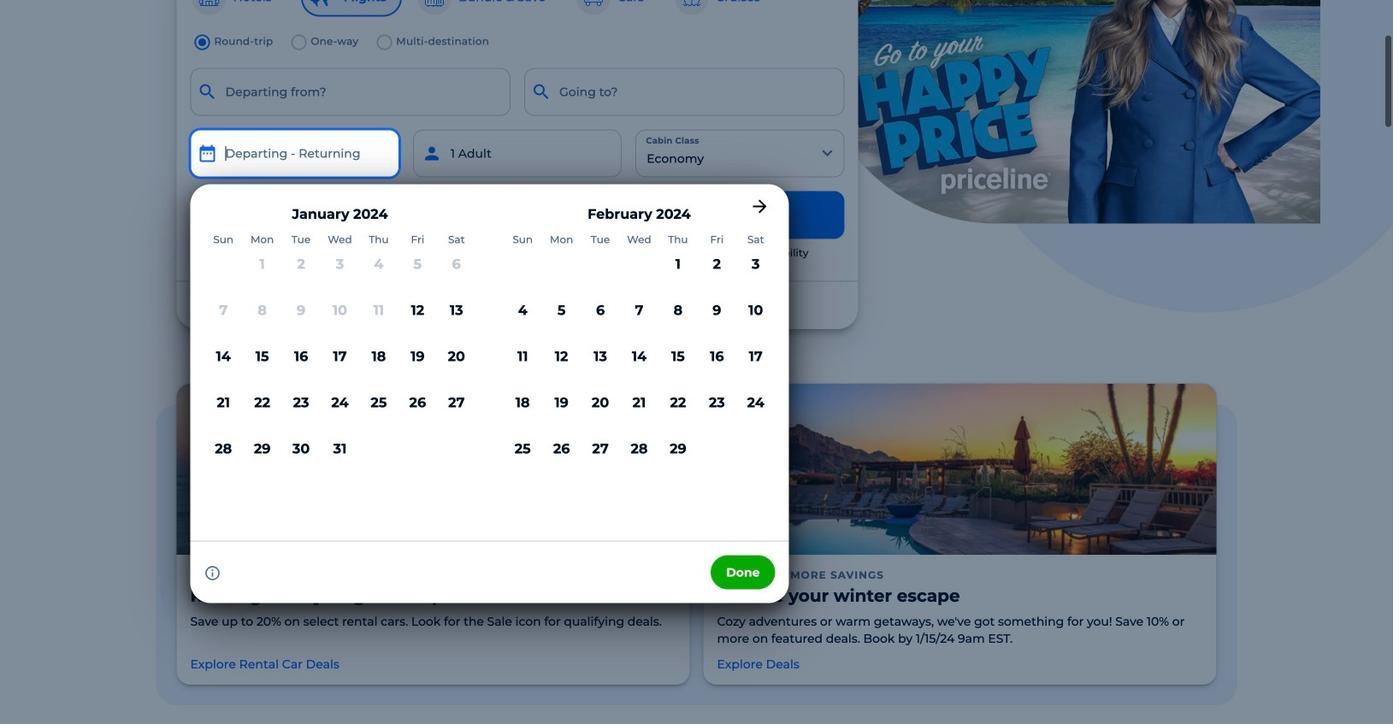 Task type: describe. For each thing, give the bounding box(es) containing it.
Departing from? field
[[190, 68, 511, 116]]

types of travel tab list
[[190, 0, 845, 17]]

flight-search-form element
[[183, 30, 1393, 603]]

none field the departing from?
[[190, 68, 511, 116]]



Task type: vqa. For each thing, say whether or not it's contained in the screenshot.
Routes image
no



Task type: locate. For each thing, give the bounding box(es) containing it.
None field
[[190, 68, 511, 116], [524, 68, 845, 116]]

traveler selection text field
[[413, 130, 622, 178]]

1 none field from the left
[[190, 68, 511, 116]]

Departing – Returning Date Picker field
[[190, 130, 399, 178]]

1 horizontal spatial none field
[[524, 68, 845, 116]]

Going to? field
[[524, 68, 845, 116]]

0 horizontal spatial none field
[[190, 68, 511, 116]]

partner airline logos image
[[484, 295, 723, 317]]

show march 2024 image
[[750, 196, 770, 217]]

none field going to?
[[524, 68, 845, 116]]

2 none field from the left
[[524, 68, 845, 116]]



